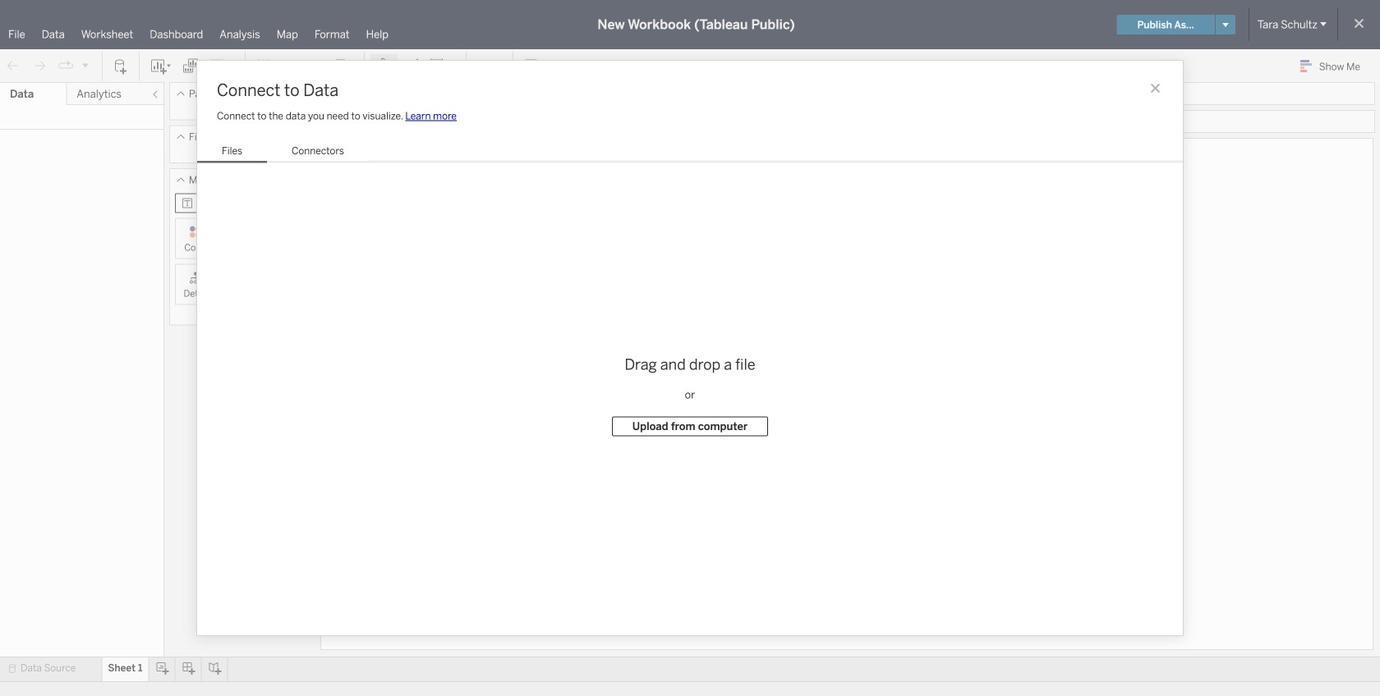 Task type: vqa. For each thing, say whether or not it's contained in the screenshot.
THE CLEAR SHEET image
yes



Task type: describe. For each thing, give the bounding box(es) containing it.
undo image
[[5, 58, 21, 74]]

sort descending image
[[308, 58, 325, 74]]

format workbook image
[[404, 58, 420, 74]]

totals image
[[334, 58, 354, 74]]

redo image
[[31, 58, 48, 74]]

new data source image
[[113, 58, 129, 74]]

sort ascending image
[[282, 58, 298, 74]]

1 horizontal spatial replay animation image
[[81, 60, 90, 70]]

0 horizontal spatial replay animation image
[[58, 58, 74, 74]]

new worksheet image
[[150, 58, 173, 74]]

swap rows and columns image
[[256, 58, 272, 74]]

collapse image
[[150, 90, 160, 99]]



Task type: locate. For each thing, give the bounding box(es) containing it.
replay animation image left the new data source icon
[[81, 60, 90, 70]]

replay animation image right redo icon
[[58, 58, 74, 74]]

download image
[[523, 58, 540, 74]]

list box
[[197, 142, 369, 164]]

replay animation image
[[58, 58, 74, 74], [81, 60, 90, 70]]

fit image
[[430, 58, 456, 74]]

show/hide cards image
[[477, 58, 503, 74]]

highlight image
[[375, 58, 394, 74]]

clear sheet image
[[209, 58, 235, 74]]

duplicate image
[[182, 58, 199, 74]]



